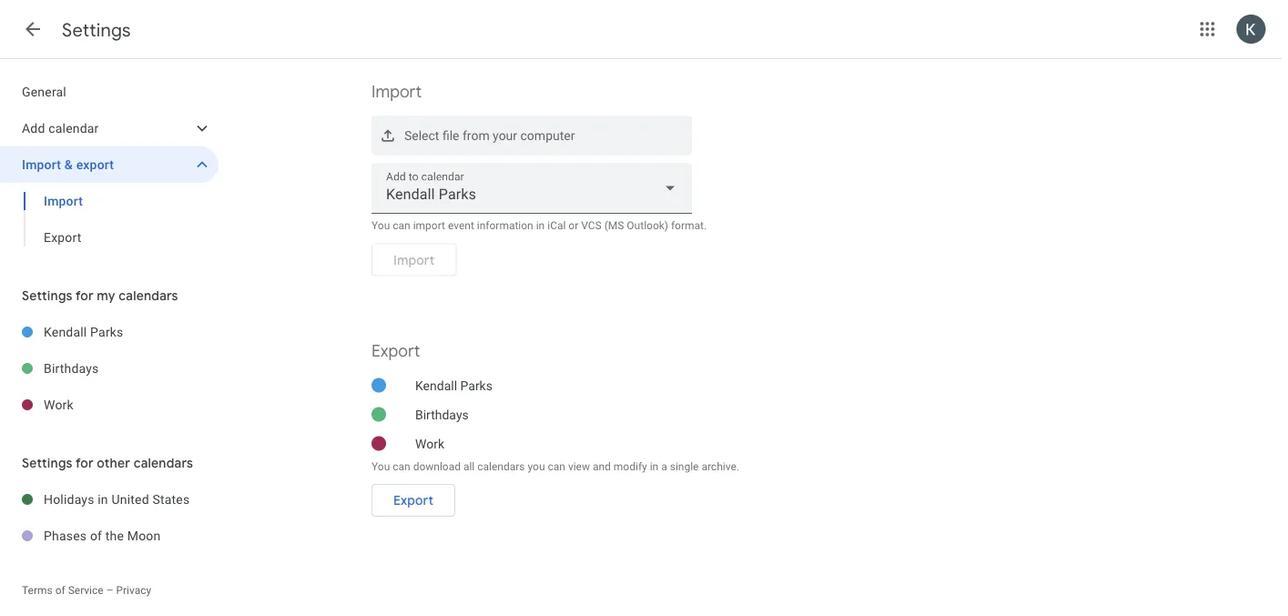 Task type: locate. For each thing, give the bounding box(es) containing it.
group
[[0, 183, 219, 256]]

holidays in united states
[[44, 492, 190, 507]]

holidays in united states link
[[44, 482, 219, 518]]

in left ical
[[536, 220, 545, 232]]

other
[[97, 455, 130, 471]]

can left download
[[393, 460, 411, 473]]

0 vertical spatial of
[[90, 529, 102, 544]]

you left download
[[372, 460, 390, 473]]

settings for settings for my calendars
[[22, 288, 73, 304]]

0 horizontal spatial kendall parks
[[44, 325, 123, 340]]

import
[[372, 82, 422, 102], [22, 157, 61, 172], [44, 194, 83, 209]]

you left import
[[372, 220, 390, 232]]

work up download
[[415, 437, 445, 452]]

1 horizontal spatial kendall parks
[[415, 378, 493, 393]]

–
[[106, 585, 113, 598]]

can
[[393, 220, 411, 232], [393, 460, 411, 473], [548, 460, 566, 473]]

you for you can import event information in ical or vcs (ms outlook) format.
[[372, 220, 390, 232]]

of inside 'tree item'
[[90, 529, 102, 544]]

settings right go back image
[[62, 19, 131, 41]]

calendars up states
[[134, 455, 193, 471]]

calendars
[[119, 288, 178, 304], [134, 455, 193, 471], [478, 460, 525, 473]]

view
[[568, 460, 590, 473]]

0 vertical spatial import
[[372, 82, 422, 102]]

import inside group
[[44, 194, 83, 209]]

parks up all
[[460, 378, 493, 393]]

work link
[[44, 387, 219, 424]]

add calendar
[[22, 121, 99, 136]]

for for other
[[76, 455, 94, 471]]

of right 'terms'
[[55, 585, 65, 598]]

select file from your computer button
[[372, 116, 692, 156]]

0 vertical spatial export
[[44, 230, 82, 245]]

2 horizontal spatial in
[[650, 460, 659, 473]]

kendall inside tree item
[[44, 325, 87, 340]]

settings for my calendars tree
[[0, 314, 219, 424]]

parks down my
[[90, 325, 123, 340]]

kendall down settings for my calendars
[[44, 325, 87, 340]]

0 vertical spatial kendall parks
[[44, 325, 123, 340]]

outlook)
[[627, 220, 669, 232]]

vcs
[[581, 220, 602, 232]]

1 vertical spatial import
[[22, 157, 61, 172]]

1 horizontal spatial kendall
[[415, 378, 457, 393]]

1 vertical spatial for
[[76, 455, 94, 471]]

1 vertical spatial work
[[415, 437, 445, 452]]

kendall
[[44, 325, 87, 340], [415, 378, 457, 393]]

tree
[[0, 74, 219, 256]]

import inside tree item
[[22, 157, 61, 172]]

my
[[97, 288, 115, 304]]

1 vertical spatial parks
[[460, 378, 493, 393]]

export for you can download all calendars you can view and modify in a single archive.
[[394, 493, 434, 509]]

kendall parks
[[44, 325, 123, 340], [415, 378, 493, 393]]

export inside group
[[44, 230, 82, 245]]

privacy
[[116, 585, 151, 598]]

work
[[44, 398, 74, 413], [415, 437, 445, 452]]

for for my
[[76, 288, 94, 304]]

import & export
[[22, 157, 114, 172]]

for left my
[[76, 288, 94, 304]]

0 horizontal spatial in
[[98, 492, 108, 507]]

kendall parks up all
[[415, 378, 493, 393]]

settings
[[62, 19, 131, 41], [22, 288, 73, 304], [22, 455, 73, 471]]

2 for from the top
[[76, 455, 94, 471]]

in left a
[[650, 460, 659, 473]]

1 for from the top
[[76, 288, 94, 304]]

kendall parks inside kendall parks tree item
[[44, 325, 123, 340]]

0 vertical spatial settings
[[62, 19, 131, 41]]

from
[[463, 128, 490, 143]]

phases of the moon link
[[44, 518, 219, 555]]

work down birthdays tree item
[[44, 398, 74, 413]]

0 vertical spatial parks
[[90, 325, 123, 340]]

None field
[[372, 163, 692, 214]]

all
[[464, 460, 475, 473]]

can left import
[[393, 220, 411, 232]]

birthdays inside tree item
[[44, 361, 99, 376]]

you
[[372, 220, 390, 232], [372, 460, 390, 473]]

0 vertical spatial you
[[372, 220, 390, 232]]

you can download all calendars you can view and modify in a single archive.
[[372, 460, 740, 473]]

1 vertical spatial you
[[372, 460, 390, 473]]

1 vertical spatial of
[[55, 585, 65, 598]]

parks
[[90, 325, 123, 340], [460, 378, 493, 393]]

work tree item
[[0, 387, 219, 424]]

2 you from the top
[[372, 460, 390, 473]]

1 horizontal spatial birthdays
[[415, 407, 469, 422]]

can right the you at the bottom left of the page
[[548, 460, 566, 473]]

2 vertical spatial export
[[394, 493, 434, 509]]

0 vertical spatial kendall
[[44, 325, 87, 340]]

2 vertical spatial import
[[44, 194, 83, 209]]

1 you from the top
[[372, 220, 390, 232]]

of for terms
[[55, 585, 65, 598]]

settings for other calendars
[[22, 455, 193, 471]]

1 horizontal spatial parks
[[460, 378, 493, 393]]

settings left my
[[22, 288, 73, 304]]

terms
[[22, 585, 53, 598]]

of left the at the bottom left of page
[[90, 529, 102, 544]]

0 horizontal spatial birthdays
[[44, 361, 99, 376]]

import & export tree item
[[0, 147, 219, 183]]

calendar
[[48, 121, 99, 136]]

terms of service – privacy
[[22, 585, 151, 598]]

2 vertical spatial in
[[98, 492, 108, 507]]

0 vertical spatial birthdays
[[44, 361, 99, 376]]

calendars right my
[[119, 288, 178, 304]]

kendall parks down settings for my calendars
[[44, 325, 123, 340]]

service
[[68, 585, 104, 598]]

0 horizontal spatial kendall
[[44, 325, 87, 340]]

or
[[569, 220, 579, 232]]

birthdays down kendall parks tree item
[[44, 361, 99, 376]]

export for import
[[44, 230, 82, 245]]

kendall up download
[[415, 378, 457, 393]]

1 horizontal spatial of
[[90, 529, 102, 544]]

kendall parks tree item
[[0, 314, 219, 351]]

0 vertical spatial for
[[76, 288, 94, 304]]

import down the import & export
[[44, 194, 83, 209]]

can for download
[[393, 460, 411, 473]]

0 vertical spatial work
[[44, 398, 74, 413]]

for
[[76, 288, 94, 304], [76, 455, 94, 471]]

download
[[413, 460, 461, 473]]

1 horizontal spatial in
[[536, 220, 545, 232]]

of
[[90, 529, 102, 544], [55, 585, 65, 598]]

&
[[64, 157, 73, 172]]

birthdays link
[[44, 351, 219, 387]]

settings up the holidays
[[22, 455, 73, 471]]

settings for settings
[[62, 19, 131, 41]]

1 vertical spatial kendall parks
[[415, 378, 493, 393]]

for left other
[[76, 455, 94, 471]]

in
[[536, 220, 545, 232], [650, 460, 659, 473], [98, 492, 108, 507]]

0 horizontal spatial of
[[55, 585, 65, 598]]

birthdays up download
[[415, 407, 469, 422]]

ical
[[548, 220, 566, 232]]

import left '&'
[[22, 157, 61, 172]]

export
[[44, 230, 82, 245], [372, 341, 420, 361], [394, 493, 434, 509]]

1 vertical spatial settings
[[22, 288, 73, 304]]

and
[[593, 460, 611, 473]]

in left 'united'
[[98, 492, 108, 507]]

2 vertical spatial settings
[[22, 455, 73, 471]]

birthdays tree item
[[0, 351, 219, 387]]

birthdays
[[44, 361, 99, 376], [415, 407, 469, 422]]

0 horizontal spatial work
[[44, 398, 74, 413]]

import up 'select'
[[372, 82, 422, 102]]

0 horizontal spatial parks
[[90, 325, 123, 340]]

(ms
[[605, 220, 624, 232]]



Task type: describe. For each thing, give the bounding box(es) containing it.
information
[[477, 220, 534, 232]]

1 vertical spatial kendall
[[415, 378, 457, 393]]

of for phases
[[90, 529, 102, 544]]

phases of the moon
[[44, 529, 161, 544]]

1 vertical spatial export
[[372, 341, 420, 361]]

you
[[528, 460, 545, 473]]

states
[[152, 492, 190, 507]]

1 horizontal spatial work
[[415, 437, 445, 452]]

archive.
[[702, 460, 740, 473]]

settings for my calendars
[[22, 288, 178, 304]]

you for you can download all calendars you can view and modify in a single archive.
[[372, 460, 390, 473]]

the
[[105, 529, 124, 544]]

privacy link
[[116, 585, 151, 598]]

tree containing general
[[0, 74, 219, 256]]

calendars right all
[[478, 460, 525, 473]]

event
[[448, 220, 474, 232]]

settings heading
[[62, 19, 131, 41]]

phases of the moon tree item
[[0, 518, 219, 555]]

select file from your computer
[[404, 128, 575, 143]]

terms of service link
[[22, 585, 104, 598]]

modify
[[614, 460, 647, 473]]

file
[[443, 128, 460, 143]]

1 vertical spatial birthdays
[[415, 407, 469, 422]]

holidays
[[44, 492, 94, 507]]

you can import event information in ical or vcs (ms outlook) format.
[[372, 220, 707, 232]]

calendars for settings for other calendars
[[134, 455, 193, 471]]

general
[[22, 84, 66, 99]]

holidays in united states tree item
[[0, 482, 219, 518]]

calendars for settings for my calendars
[[119, 288, 178, 304]]

a
[[661, 460, 667, 473]]

select
[[404, 128, 439, 143]]

group containing import
[[0, 183, 219, 256]]

1 vertical spatial in
[[650, 460, 659, 473]]

0 vertical spatial in
[[536, 220, 545, 232]]

add
[[22, 121, 45, 136]]

your
[[493, 128, 517, 143]]

import
[[413, 220, 445, 232]]

work inside tree item
[[44, 398, 74, 413]]

can for import
[[393, 220, 411, 232]]

format.
[[671, 220, 707, 232]]

parks inside tree item
[[90, 325, 123, 340]]

computer
[[521, 128, 575, 143]]

phases
[[44, 529, 87, 544]]

united
[[112, 492, 149, 507]]

settings for other calendars tree
[[0, 482, 219, 555]]

moon
[[127, 529, 161, 544]]

settings for settings for other calendars
[[22, 455, 73, 471]]

go back image
[[22, 18, 44, 40]]

export
[[76, 157, 114, 172]]

in inside tree item
[[98, 492, 108, 507]]

single
[[670, 460, 699, 473]]



Task type: vqa. For each thing, say whether or not it's contained in the screenshot.
the top November
no



